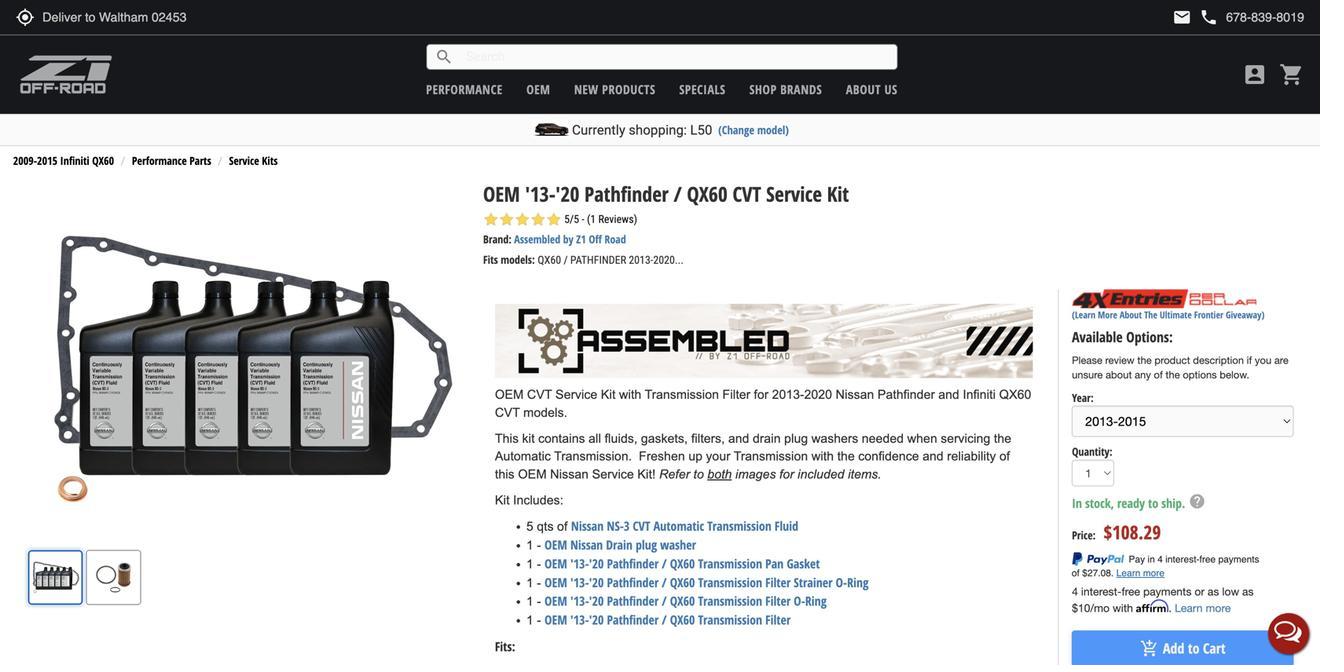 Task type: describe. For each thing, give the bounding box(es) containing it.
nissan left ns-
[[571, 518, 604, 535]]

drain
[[753, 432, 781, 446]]

0 vertical spatial about
[[847, 81, 882, 98]]

shop brands link
[[750, 81, 823, 98]]

currently
[[572, 122, 626, 138]]

product
[[1155, 355, 1191, 367]]

qx60 down assembled
[[538, 254, 562, 267]]

servicing
[[941, 432, 991, 446]]

shop
[[750, 81, 777, 98]]

cart
[[1204, 640, 1226, 659]]

this
[[495, 432, 519, 446]]

5 qts of nissan ns-3 cvt automatic transmission fluid 1 - oem nissan drain plug washer 1 - oem '13-'20 pathfinder / qx60 transmission pan gasket 1 - oem '13-'20 pathfinder / qx60 transmission filter strainer o-ring 1 - oem '13-'20 pathfinder / qx60 transmission filter o-ring 1 - oem '13-'20 pathfinder / qx60 transmission filter
[[527, 518, 869, 629]]

(change
[[719, 122, 755, 138]]

plug inside this kit contains all fluids, gaskets, filters, and drain plug washers needed when servicing the automatic transmission.  freshen up your transmission with the confidence and reliability of this oem nissan service kit!
[[785, 432, 809, 446]]

and inside the oem cvt service kit with transmission filter for 2013-2020 nissan pathfinder and infiniti qx60 cvt models.
[[939, 388, 960, 402]]

washer
[[661, 537, 697, 554]]

account_box
[[1243, 62, 1268, 87]]

cvt models.
[[495, 406, 568, 420]]

/ down currently shopping: l50 (change model)
[[674, 180, 682, 208]]

learn more link
[[1176, 602, 1232, 615]]

transmission.
[[554, 450, 632, 464]]

interest-
[[1082, 586, 1122, 599]]

oem '13-'20 pathfinder / qx60 cvt service kit star star star star star 5/5 - (1 reviews) brand: assembled by z1 off road fits models: qx60 / pathfinder 2013-2020...
[[483, 180, 850, 267]]

gasket
[[787, 556, 820, 573]]

off
[[589, 232, 602, 247]]

up
[[689, 450, 703, 464]]

this kit contains all fluids, gaskets, filters, and drain plug washers needed when servicing the automatic transmission.  freshen up your transmission with the confidence and reliability of this oem nissan service kit!
[[495, 432, 1012, 482]]

for inside the oem cvt service kit with transmission filter for 2013-2020 nissan pathfinder and infiniti qx60 cvt models.
[[754, 388, 769, 402]]

2013- inside oem '13-'20 pathfinder / qx60 cvt service kit star star star star star 5/5 - (1 reviews) brand: assembled by z1 off road fits models: qx60 / pathfinder 2013-2020...
[[629, 254, 654, 267]]

filters,
[[692, 432, 725, 446]]

1 as from the left
[[1208, 586, 1220, 599]]

any
[[1135, 369, 1152, 381]]

the
[[1145, 309, 1158, 322]]

of inside this kit contains all fluids, gaskets, filters, and drain plug washers needed when servicing the automatic transmission.  freshen up your transmission with the confidence and reliability of this oem nissan service kit!
[[1000, 450, 1011, 464]]

images
[[736, 468, 776, 482]]

help
[[1189, 493, 1207, 511]]

infiniti inside the oem cvt service kit with transmission filter for 2013-2020 nissan pathfinder and infiniti qx60 cvt models.
[[963, 388, 996, 402]]

items.
[[848, 468, 882, 482]]

qx60 down the washer
[[670, 556, 695, 573]]

4 star from the left
[[531, 212, 546, 228]]

qx60 right 2015
[[92, 153, 114, 168]]

oem inside oem '13-'20 pathfinder / qx60 cvt service kit star star star star star 5/5 - (1 reviews) brand: assembled by z1 off road fits models: qx60 / pathfinder 2013-2020...
[[483, 180, 520, 208]]

2020...
[[654, 254, 684, 267]]

2 vertical spatial and
[[923, 450, 944, 464]]

oem '13-'20 pathfinder / qx60 transmission filter strainer o-ring link
[[545, 575, 869, 591]]

price:
[[1073, 528, 1096, 543]]

2009-
[[13, 153, 37, 168]]

of inside 5 qts of nissan ns-3 cvt automatic transmission fluid 1 - oem nissan drain plug washer 1 - oem '13-'20 pathfinder / qx60 transmission pan gasket 1 - oem '13-'20 pathfinder / qx60 transmission filter strainer o-ring 1 - oem '13-'20 pathfinder / qx60 transmission filter o-ring 1 - oem '13-'20 pathfinder / qx60 transmission filter
[[557, 520, 568, 534]]

1 1 from the top
[[527, 539, 534, 553]]

service inside the oem cvt service kit with transmission filter for 2013-2020 nissan pathfinder and infiniti qx60 cvt models.
[[556, 388, 598, 402]]

ready
[[1118, 495, 1146, 512]]

/ down oem '13-'20 pathfinder / qx60 transmission pan gasket link
[[662, 575, 667, 591]]

my_location
[[16, 8, 35, 27]]

4 - from the top
[[537, 595, 541, 609]]

models:
[[501, 252, 535, 267]]

phone link
[[1200, 8, 1305, 27]]

kits
[[262, 153, 278, 168]]

performance parts link
[[132, 153, 211, 168]]

us
[[885, 81, 898, 98]]

Search search field
[[454, 45, 897, 69]]

reliability
[[948, 450, 997, 464]]

below.
[[1220, 369, 1250, 381]]

specials
[[680, 81, 726, 98]]

3 star from the left
[[515, 212, 531, 228]]

strainer
[[794, 575, 833, 591]]

low
[[1223, 586, 1240, 599]]

phone
[[1200, 8, 1219, 27]]

fits
[[483, 252, 498, 267]]

account_box link
[[1239, 62, 1272, 87]]

filter inside the oem cvt service kit with transmission filter for 2013-2020 nissan pathfinder and infiniti qx60 cvt models.
[[723, 388, 751, 402]]

options
[[1184, 369, 1218, 381]]

0 horizontal spatial o-
[[794, 593, 806, 610]]

confidence
[[859, 450, 920, 464]]

unsure
[[1073, 369, 1103, 381]]

4 interest-free payments or as low as $10 /mo with affirm . learn more
[[1073, 586, 1254, 615]]

/ up oem '13-'20 pathfinder / qx60 transmission filter link
[[662, 593, 667, 610]]

mail phone
[[1173, 8, 1219, 27]]

1 star from the left
[[483, 212, 499, 228]]

qx60 up oem '13-'20 pathfinder / qx60 transmission filter link
[[670, 593, 695, 610]]

about us link
[[847, 81, 898, 98]]

nissan left drain
[[571, 537, 603, 554]]

5 1 from the top
[[527, 614, 534, 628]]

performance
[[426, 81, 503, 98]]

the down product
[[1166, 369, 1181, 381]]

qx60 down l50
[[687, 180, 728, 208]]

.
[[1169, 602, 1172, 615]]

description
[[1194, 355, 1245, 367]]

'20 inside oem '13-'20 pathfinder / qx60 cvt service kit star star star star star 5/5 - (1 reviews) brand: assembled by z1 off road fits models: qx60 / pathfinder 2013-2020...
[[556, 180, 580, 208]]

service left kits
[[229, 153, 259, 168]]

l50
[[691, 122, 713, 138]]

gaskets,
[[641, 432, 688, 446]]

or
[[1195, 586, 1205, 599]]

qx60 inside the oem cvt service kit with transmission filter for 2013-2020 nissan pathfinder and infiniti qx60 cvt models.
[[1000, 388, 1032, 402]]

3 1 from the top
[[527, 577, 534, 591]]

nissan inside the oem cvt service kit with transmission filter for 2013-2020 nissan pathfinder and infiniti qx60 cvt models.
[[836, 388, 875, 402]]

refer to both images for included items.
[[660, 468, 882, 482]]

2 1 from the top
[[527, 558, 534, 572]]

brands
[[781, 81, 823, 98]]

1 - from the top
[[537, 539, 541, 553]]

oem link
[[527, 81, 551, 98]]

2009-2015 infiniti qx60
[[13, 153, 114, 168]]

review
[[1106, 355, 1135, 367]]

the up reliability
[[995, 432, 1012, 446]]

this
[[495, 468, 515, 482]]

assembled
[[514, 232, 561, 247]]

add
[[1164, 640, 1185, 659]]

refer
[[660, 468, 690, 482]]

kit inside oem '13-'20 pathfinder / qx60 cvt service kit star star star star star 5/5 - (1 reviews) brand: assembled by z1 off road fits models: qx60 / pathfinder 2013-2020...
[[828, 180, 850, 208]]

2 as from the left
[[1243, 586, 1254, 599]]

mail
[[1173, 8, 1192, 27]]

/mo
[[1091, 602, 1110, 615]]

service inside oem '13-'20 pathfinder / qx60 cvt service kit star star star star star 5/5 - (1 reviews) brand: assembled by z1 off road fits models: qx60 / pathfinder 2013-2020...
[[767, 180, 823, 208]]

in
[[1073, 495, 1083, 512]]

road
[[605, 232, 626, 247]]

2 vertical spatial kit
[[495, 494, 510, 508]]

z1 motorsports logo image
[[20, 55, 113, 94]]

add_shopping_cart
[[1141, 640, 1160, 659]]

qx60 down oem '13-'20 pathfinder / qx60 transmission pan gasket link
[[670, 575, 695, 591]]

drain
[[606, 537, 633, 554]]



Task type: locate. For each thing, give the bounding box(es) containing it.
about left us
[[847, 81, 882, 98]]

to inside in stock, ready to ship. help
[[1149, 495, 1159, 512]]

service
[[229, 153, 259, 168], [767, 180, 823, 208], [556, 388, 598, 402], [592, 468, 634, 482]]

2 horizontal spatial kit
[[828, 180, 850, 208]]

1 vertical spatial to
[[1149, 495, 1159, 512]]

1 vertical spatial ring
[[806, 593, 827, 610]]

to down up
[[694, 468, 704, 482]]

when
[[908, 432, 938, 446]]

automatic inside 5 qts of nissan ns-3 cvt automatic transmission fluid 1 - oem nissan drain plug washer 1 - oem '13-'20 pathfinder / qx60 transmission pan gasket 1 - oem '13-'20 pathfinder / qx60 transmission filter strainer o-ring 1 - oem '13-'20 pathfinder / qx60 transmission filter o-ring 1 - oem '13-'20 pathfinder / qx60 transmission filter
[[654, 518, 705, 535]]

kit inside the oem cvt service kit with transmission filter for 2013-2020 nissan pathfinder and infiniti qx60 cvt models.
[[601, 388, 616, 402]]

cvt for nissan
[[633, 518, 651, 535]]

o-
[[836, 575, 848, 591], [794, 593, 806, 610]]

3 - from the top
[[537, 577, 541, 591]]

0 vertical spatial of
[[1155, 369, 1164, 381]]

transmission inside the oem cvt service kit with transmission filter for 2013-2020 nissan pathfinder and infiniti qx60 cvt models.
[[645, 388, 719, 402]]

0 horizontal spatial for
[[754, 388, 769, 402]]

1 horizontal spatial automatic
[[654, 518, 705, 535]]

1 vertical spatial plug
[[636, 537, 657, 554]]

1 vertical spatial about
[[1120, 309, 1143, 322]]

2 - from the top
[[537, 558, 541, 572]]

2013- up drain
[[773, 388, 805, 402]]

1 vertical spatial and
[[729, 432, 750, 446]]

cvt inside 5 qts of nissan ns-3 cvt automatic transmission fluid 1 - oem nissan drain plug washer 1 - oem '13-'20 pathfinder / qx60 transmission pan gasket 1 - oem '13-'20 pathfinder / qx60 transmission filter strainer o-ring 1 - oem '13-'20 pathfinder / qx60 transmission filter o-ring 1 - oem '13-'20 pathfinder / qx60 transmission filter
[[633, 518, 651, 535]]

giveaway)
[[1227, 309, 1265, 322]]

cvt for pathfinder
[[733, 180, 762, 208]]

free
[[1122, 586, 1141, 599]]

with down free
[[1113, 602, 1134, 615]]

mail link
[[1173, 8, 1192, 27]]

about inside (learn more about the ultimate frontier giveaway) available options: please review the product description if you are unsure about any of the options below.
[[1120, 309, 1143, 322]]

0 vertical spatial infiniti
[[60, 153, 89, 168]]

1 horizontal spatial to
[[1149, 495, 1159, 512]]

frontier
[[1195, 309, 1224, 322]]

0 horizontal spatial cvt
[[527, 388, 552, 402]]

2013- right pathfinder
[[629, 254, 654, 267]]

0 horizontal spatial automatic
[[495, 450, 551, 464]]

(change model) link
[[719, 122, 789, 138]]

available
[[1073, 328, 1123, 347]]

with inside this kit contains all fluids, gaskets, filters, and drain plug washers needed when servicing the automatic transmission.  freshen up your transmission with the confidence and reliability of this oem nissan service kit!
[[812, 450, 834, 464]]

pan
[[766, 556, 784, 573]]

0 horizontal spatial as
[[1208, 586, 1220, 599]]

(learn more about the ultimate frontier giveaway) link
[[1073, 309, 1265, 322]]

pathfinder inside oem '13-'20 pathfinder / qx60 cvt service kit star star star star star 5/5 - (1 reviews) brand: assembled by z1 off road fits models: qx60 / pathfinder 2013-2020...
[[585, 180, 669, 208]]

both
[[708, 468, 732, 482]]

the up any
[[1138, 355, 1152, 367]]

qx60
[[92, 153, 114, 168], [687, 180, 728, 208], [538, 254, 562, 267], [1000, 388, 1032, 402], [670, 556, 695, 573], [670, 575, 695, 591], [670, 593, 695, 610], [670, 612, 695, 629]]

2 star from the left
[[499, 212, 515, 228]]

1 vertical spatial cvt
[[527, 388, 552, 402]]

2 horizontal spatial to
[[1189, 640, 1200, 659]]

specials link
[[680, 81, 726, 98]]

qx60 left year:
[[1000, 388, 1032, 402]]

z1
[[577, 232, 586, 247]]

2 vertical spatial to
[[1189, 640, 1200, 659]]

/ down "by"
[[564, 254, 568, 267]]

with inside 4 interest-free payments or as low as $10 /mo with affirm . learn more
[[1113, 602, 1134, 615]]

of
[[1155, 369, 1164, 381], [1000, 450, 1011, 464], [557, 520, 568, 534]]

payments
[[1144, 586, 1192, 599]]

5 - from the top
[[537, 614, 541, 628]]

as
[[1208, 586, 1220, 599], [1243, 586, 1254, 599]]

nissan inside this kit contains all fluids, gaskets, filters, and drain plug washers needed when servicing the automatic transmission.  freshen up your transmission with the confidence and reliability of this oem nissan service kit!
[[550, 468, 589, 482]]

1 vertical spatial for
[[780, 468, 794, 482]]

and down when
[[923, 450, 944, 464]]

0 horizontal spatial about
[[847, 81, 882, 98]]

5 star from the left
[[546, 212, 562, 228]]

nissan ns-3 cvt automatic transmission fluid link
[[571, 518, 799, 535]]

1 horizontal spatial about
[[1120, 309, 1143, 322]]

fluids,
[[605, 432, 638, 446]]

fits:
[[495, 639, 516, 656]]

service inside this kit contains all fluids, gaskets, filters, and drain plug washers needed when servicing the automatic transmission.  freshen up your transmission with the confidence and reliability of this oem nissan service kit!
[[592, 468, 634, 482]]

1 vertical spatial infiniti
[[963, 388, 996, 402]]

pathfinder
[[571, 254, 627, 267]]

(learn
[[1073, 309, 1096, 322]]

automatic down kit
[[495, 450, 551, 464]]

oem cvt service kit with transmission filter for 2013-2020 nissan pathfinder and infiniti qx60 cvt models.
[[495, 388, 1032, 420]]

kit
[[828, 180, 850, 208], [601, 388, 616, 402], [495, 494, 510, 508]]

affirm
[[1137, 600, 1169, 614]]

add_shopping_cart add to cart
[[1141, 640, 1226, 659]]

cvt inside the oem cvt service kit with transmission filter for 2013-2020 nissan pathfinder and infiniti qx60 cvt models.
[[527, 388, 552, 402]]

automatic
[[495, 450, 551, 464], [654, 518, 705, 535]]

for
[[754, 388, 769, 402], [780, 468, 794, 482]]

oem '13-'20 pathfinder / qx60 transmission filter link
[[545, 612, 791, 629]]

cvt down (change model) 'link'
[[733, 180, 762, 208]]

cvt inside oem '13-'20 pathfinder / qx60 cvt service kit star star star star star 5/5 - (1 reviews) brand: assembled by z1 off road fits models: qx60 / pathfinder 2013-2020...
[[733, 180, 762, 208]]

if
[[1248, 355, 1253, 367]]

performance parts
[[132, 153, 211, 168]]

plug inside 5 qts of nissan ns-3 cvt automatic transmission fluid 1 - oem nissan drain plug washer 1 - oem '13-'20 pathfinder / qx60 transmission pan gasket 1 - oem '13-'20 pathfinder / qx60 transmission filter strainer o-ring 1 - oem '13-'20 pathfinder / qx60 transmission filter o-ring 1 - oem '13-'20 pathfinder / qx60 transmission filter
[[636, 537, 657, 554]]

to left ship.
[[1149, 495, 1159, 512]]

with up included
[[812, 450, 834, 464]]

2009-2015 infiniti qx60 link
[[13, 153, 114, 168]]

0 vertical spatial and
[[939, 388, 960, 402]]

1 horizontal spatial with
[[812, 450, 834, 464]]

oem inside the oem cvt service kit with transmission filter for 2013-2020 nissan pathfinder and infiniti qx60 cvt models.
[[495, 388, 524, 402]]

of inside (learn more about the ultimate frontier giveaway) available options: please review the product description if you are unsure about any of the options below.
[[1155, 369, 1164, 381]]

$10
[[1073, 602, 1091, 615]]

with up fluids,
[[619, 388, 642, 402]]

1 horizontal spatial of
[[1000, 450, 1011, 464]]

0 vertical spatial plug
[[785, 432, 809, 446]]

ship.
[[1162, 495, 1186, 512]]

0 vertical spatial ring
[[848, 575, 869, 591]]

2020
[[805, 388, 833, 402]]

automatic up the washer
[[654, 518, 705, 535]]

1 horizontal spatial ring
[[848, 575, 869, 591]]

for up drain
[[754, 388, 769, 402]]

0 vertical spatial cvt
[[733, 180, 762, 208]]

1 horizontal spatial plug
[[785, 432, 809, 446]]

'13- inside oem '13-'20 pathfinder / qx60 cvt service kit star star star star star 5/5 - (1 reviews) brand: assembled by z1 off road fits models: qx60 / pathfinder 2013-2020...
[[525, 180, 556, 208]]

filter
[[723, 388, 751, 402], [766, 575, 791, 591], [766, 593, 791, 610], [766, 612, 791, 629]]

0 vertical spatial 2013-
[[629, 254, 654, 267]]

transmission inside this kit contains all fluids, gaskets, filters, and drain plug washers needed when servicing the automatic transmission.  freshen up your transmission with the confidence and reliability of this oem nissan service kit!
[[734, 450, 808, 464]]

o- down strainer
[[794, 593, 806, 610]]

1
[[527, 539, 534, 553], [527, 558, 534, 572], [527, 577, 534, 591], [527, 595, 534, 609], [527, 614, 534, 628]]

1 horizontal spatial o-
[[836, 575, 848, 591]]

1 vertical spatial 2013-
[[773, 388, 805, 402]]

2 horizontal spatial with
[[1113, 602, 1134, 615]]

of right reliability
[[1000, 450, 1011, 464]]

with inside the oem cvt service kit with transmission filter for 2013-2020 nissan pathfinder and infiniti qx60 cvt models.
[[619, 388, 642, 402]]

0 vertical spatial automatic
[[495, 450, 551, 464]]

/ down oem '13-'20 pathfinder / qx60 transmission filter o-ring link
[[662, 612, 667, 629]]

1 vertical spatial kit
[[601, 388, 616, 402]]

please
[[1073, 355, 1103, 367]]

/ down the washer
[[662, 556, 667, 573]]

pathfinder
[[585, 180, 669, 208], [878, 388, 935, 402], [607, 556, 659, 573], [607, 575, 659, 591], [607, 593, 659, 610], [607, 612, 659, 629]]

you
[[1256, 355, 1272, 367]]

2 vertical spatial with
[[1113, 602, 1134, 615]]

of right qts
[[557, 520, 568, 534]]

to right add
[[1189, 640, 1200, 659]]

service down model)
[[767, 180, 823, 208]]

ring down strainer
[[806, 593, 827, 610]]

0 horizontal spatial kit
[[495, 494, 510, 508]]

1 horizontal spatial as
[[1243, 586, 1254, 599]]

cvt right 3
[[633, 518, 651, 535]]

2 vertical spatial of
[[557, 520, 568, 534]]

ring right strainer
[[848, 575, 869, 591]]

shopping:
[[629, 122, 687, 138]]

oem inside this kit contains all fluids, gaskets, filters, and drain plug washers needed when servicing the automatic transmission.  freshen up your transmission with the confidence and reliability of this oem nissan service kit!
[[518, 468, 547, 482]]

1 horizontal spatial cvt
[[633, 518, 651, 535]]

needed
[[862, 432, 904, 446]]

in stock, ready to ship. help
[[1073, 493, 1207, 512]]

service up contains
[[556, 388, 598, 402]]

oem '13-'20 pathfinder / qx60 transmission filter o-ring link
[[545, 593, 827, 610]]

more
[[1206, 602, 1232, 615]]

performance link
[[426, 81, 503, 98]]

and
[[939, 388, 960, 402], [729, 432, 750, 446], [923, 450, 944, 464]]

0 vertical spatial to
[[694, 468, 704, 482]]

0 vertical spatial for
[[754, 388, 769, 402]]

o- right strainer
[[836, 575, 848, 591]]

year:
[[1073, 391, 1094, 406]]

0 horizontal spatial with
[[619, 388, 642, 402]]

search
[[435, 48, 454, 66]]

1 horizontal spatial 2013-
[[773, 388, 805, 402]]

oem nissan drain plug washer link
[[545, 537, 697, 554]]

learn
[[1176, 602, 1203, 615]]

2013- inside the oem cvt service kit with transmission filter for 2013-2020 nissan pathfinder and infiniti qx60 cvt models.
[[773, 388, 805, 402]]

cvt up cvt models.
[[527, 388, 552, 402]]

new products link
[[575, 81, 656, 98]]

0 vertical spatial kit
[[828, 180, 850, 208]]

0 horizontal spatial to
[[694, 468, 704, 482]]

ns-
[[607, 518, 624, 535]]

infiniti up servicing
[[963, 388, 996, 402]]

kit!
[[638, 468, 656, 482]]

0 horizontal spatial of
[[557, 520, 568, 534]]

nissan down the transmission. on the bottom of the page
[[550, 468, 589, 482]]

about left the
[[1120, 309, 1143, 322]]

1 horizontal spatial kit
[[601, 388, 616, 402]]

service down the transmission. on the bottom of the page
[[592, 468, 634, 482]]

4 1 from the top
[[527, 595, 534, 609]]

brand:
[[483, 232, 512, 247]]

1 vertical spatial with
[[812, 450, 834, 464]]

(learn more about the ultimate frontier giveaway) available options: please review the product description if you are unsure about any of the options below.
[[1073, 309, 1289, 381]]

2 vertical spatial cvt
[[633, 518, 651, 535]]

washers
[[812, 432, 859, 446]]

0 horizontal spatial infiniti
[[60, 153, 89, 168]]

2 horizontal spatial cvt
[[733, 180, 762, 208]]

and up your
[[729, 432, 750, 446]]

qx60 down oem '13-'20 pathfinder / qx60 transmission filter o-ring link
[[670, 612, 695, 629]]

fluid
[[775, 518, 799, 535]]

1 vertical spatial o-
[[794, 593, 806, 610]]

the
[[1138, 355, 1152, 367], [1166, 369, 1181, 381], [995, 432, 1012, 446], [838, 450, 855, 464]]

1 vertical spatial of
[[1000, 450, 1011, 464]]

0 horizontal spatial 2013-
[[629, 254, 654, 267]]

infiniti right 2015
[[60, 153, 89, 168]]

of right any
[[1155, 369, 1164, 381]]

1 horizontal spatial infiniti
[[963, 388, 996, 402]]

kit includes:
[[495, 494, 564, 508]]

0 vertical spatial o-
[[836, 575, 848, 591]]

pathfinder inside the oem cvt service kit with transmission filter for 2013-2020 nissan pathfinder and infiniti qx60 cvt models.
[[878, 388, 935, 402]]

1 vertical spatial automatic
[[654, 518, 705, 535]]

0 horizontal spatial plug
[[636, 537, 657, 554]]

automatic inside this kit contains all fluids, gaskets, filters, and drain plug washers needed when servicing the automatic transmission.  freshen up your transmission with the confidence and reliability of this oem nissan service kit!
[[495, 450, 551, 464]]

as right low on the bottom right of the page
[[1243, 586, 1254, 599]]

5/5 -
[[565, 213, 585, 226]]

as right or
[[1208, 586, 1220, 599]]

for right images
[[780, 468, 794, 482]]

model)
[[758, 122, 789, 138]]

products
[[602, 81, 656, 98]]

nissan right 2020
[[836, 388, 875, 402]]

and up servicing
[[939, 388, 960, 402]]

ring
[[848, 575, 869, 591], [806, 593, 827, 610]]

2013-
[[629, 254, 654, 267], [773, 388, 805, 402]]

stock,
[[1086, 495, 1115, 512]]

0 horizontal spatial ring
[[806, 593, 827, 610]]

shopping_cart link
[[1276, 62, 1305, 87]]

star
[[483, 212, 499, 228], [499, 212, 515, 228], [515, 212, 531, 228], [531, 212, 546, 228], [546, 212, 562, 228]]

by
[[563, 232, 574, 247]]

more
[[1099, 309, 1118, 322]]

4
[[1073, 586, 1079, 599]]

the down washers
[[838, 450, 855, 464]]

2 horizontal spatial of
[[1155, 369, 1164, 381]]

0 vertical spatial with
[[619, 388, 642, 402]]

1 horizontal spatial for
[[780, 468, 794, 482]]

contains
[[539, 432, 585, 446]]



Task type: vqa. For each thing, say whether or not it's contained in the screenshot.
the bottom 2-
no



